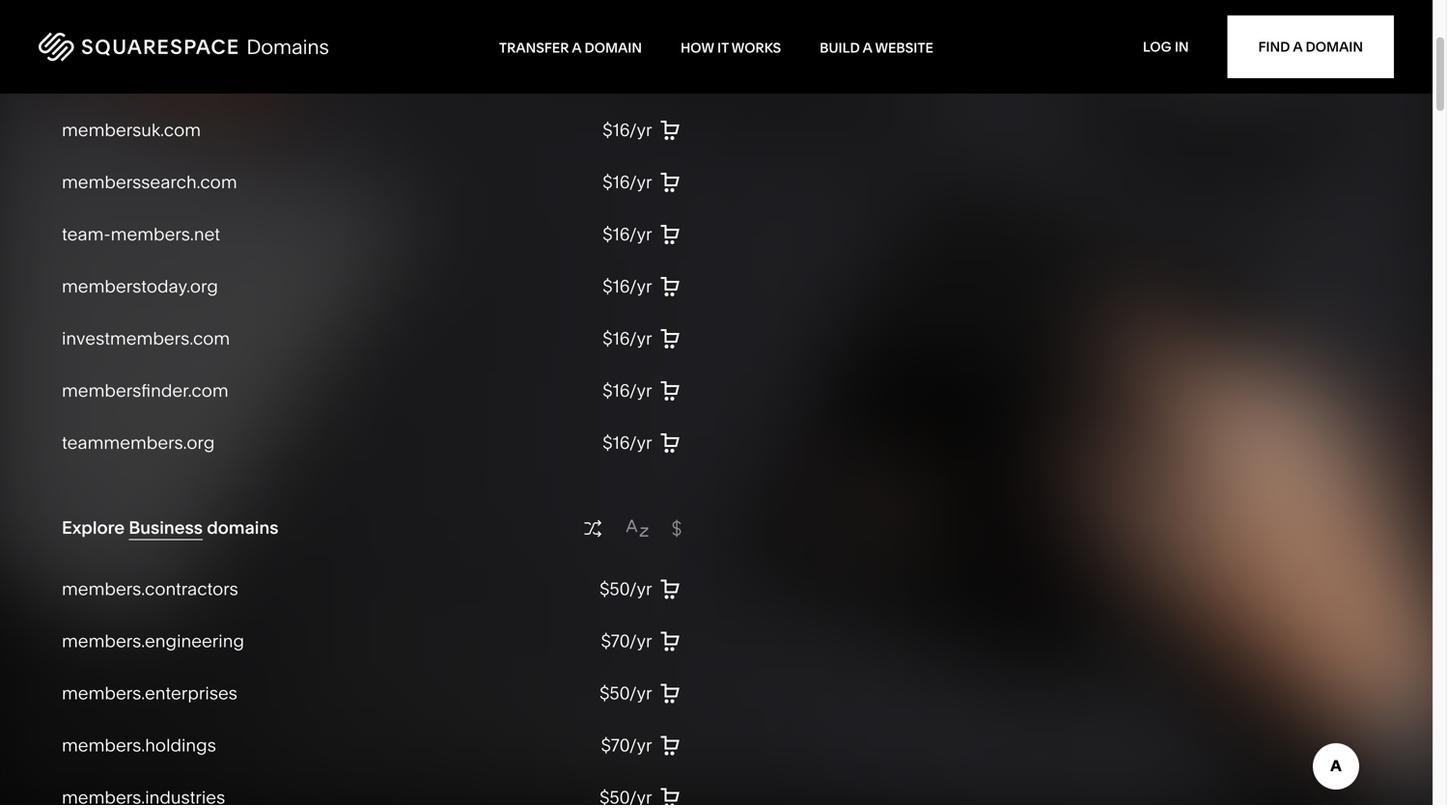 Task type: locate. For each thing, give the bounding box(es) containing it.
members.contractors
[[62, 579, 238, 600]]

6 $16/yr from the top
[[603, 380, 652, 401]]

loading image for team-members.net
[[658, 222, 683, 247]]

loading image for investmembers.com
[[658, 326, 683, 351]]

build
[[820, 39, 860, 56]]

6 add to cart image from the top
[[660, 788, 681, 806]]

2 add to cart image from the top
[[660, 276, 681, 297]]

1 domain from the left
[[1306, 39, 1364, 55]]

transfer a domain link
[[499, 39, 642, 56]]

2 domain from the left
[[585, 39, 642, 56]]

4 $16/yr from the top
[[603, 276, 652, 297]]

a for find
[[1294, 39, 1303, 55]]

1 $50/yr from the top
[[600, 579, 652, 600]]

works
[[732, 39, 782, 56]]

2 $16/yr from the top
[[603, 171, 652, 193]]

add to cart image
[[660, 172, 681, 193], [660, 276, 681, 297], [660, 328, 681, 349], [660, 579, 681, 600], [660, 631, 681, 652], [660, 735, 681, 757]]

0 vertical spatial $50/yr
[[600, 579, 652, 600]]

3 add to cart image from the top
[[660, 328, 681, 349]]

1 a from the left
[[1294, 39, 1303, 55]]

$70/yr
[[601, 631, 652, 652], [601, 735, 652, 756]]

sort by random image
[[585, 520, 602, 538]]

$16/yr
[[603, 119, 652, 141], [603, 171, 652, 193], [603, 224, 652, 245], [603, 276, 652, 297], [603, 328, 652, 349], [603, 380, 652, 401], [603, 432, 652, 454]]

0 horizontal spatial domain
[[585, 39, 642, 56]]

$50/yr for members.enterprises
[[600, 683, 652, 704]]

a for build
[[863, 39, 873, 56]]

squarespace logo image
[[39, 32, 329, 61]]

how
[[681, 39, 715, 56]]

1 add to cart image from the top
[[660, 172, 681, 193]]

1 horizontal spatial domain
[[1306, 39, 1364, 55]]

a right build
[[863, 39, 873, 56]]

loading image for membersfinder.com
[[658, 378, 683, 404]]

sort by price image
[[673, 520, 681, 537]]

add to cart image for members.enterprises
[[660, 683, 681, 705]]

add to cart image for members.contractors
[[660, 579, 681, 600]]

website
[[876, 39, 934, 56]]

$16/yr for memberssearch.com
[[603, 171, 652, 193]]

1 $70/yr from the top
[[601, 631, 652, 652]]

$16/yr for membersuk.com
[[603, 119, 652, 141]]

a
[[1294, 39, 1303, 55], [572, 39, 582, 56], [863, 39, 873, 56]]

3 a from the left
[[863, 39, 873, 56]]

1 add to cart image from the top
[[660, 120, 681, 141]]

7 $16/yr from the top
[[603, 432, 652, 454]]

1 vertical spatial $70/yr
[[601, 735, 652, 756]]

domain right find
[[1306, 39, 1364, 55]]

1 horizontal spatial a
[[863, 39, 873, 56]]

memberstoday.org
[[62, 276, 218, 297]]

business
[[129, 517, 203, 538]]

2 a from the left
[[572, 39, 582, 56]]

4 add to cart image from the top
[[660, 433, 681, 454]]

$16/yr for teammembers.org
[[603, 432, 652, 454]]

a right find
[[1294, 39, 1303, 55]]

$50/yr
[[600, 579, 652, 600], [600, 683, 652, 704]]

a right transfer
[[572, 39, 582, 56]]

1 $16/yr from the top
[[603, 119, 652, 141]]

add to cart image for membersuk.com
[[660, 120, 681, 141]]

5 add to cart image from the top
[[660, 631, 681, 652]]

domains
[[207, 517, 279, 538]]

2 add to cart image from the top
[[660, 224, 681, 245]]

in
[[1175, 39, 1190, 55]]

1 vertical spatial $50/yr
[[600, 683, 652, 704]]

a for transfer
[[572, 39, 582, 56]]

5 add to cart image from the top
[[660, 683, 681, 705]]

loading image for memberssearch.com
[[658, 170, 683, 195]]

$70/yr for members.engineering
[[601, 631, 652, 652]]

0 vertical spatial $70/yr
[[601, 631, 652, 652]]

2 $50/yr from the top
[[600, 683, 652, 704]]

membersuk.com
[[62, 119, 201, 141]]

domain
[[1306, 39, 1364, 55], [585, 39, 642, 56]]

3 add to cart image from the top
[[660, 380, 681, 402]]

2 horizontal spatial a
[[1294, 39, 1303, 55]]

6 add to cart image from the top
[[660, 735, 681, 757]]

domain right transfer
[[585, 39, 642, 56]]

$70/yr for members.holdings
[[601, 735, 652, 756]]

find a domain
[[1259, 39, 1364, 55]]

4 add to cart image from the top
[[660, 579, 681, 600]]

2 $70/yr from the top
[[601, 735, 652, 756]]

loading image
[[658, 118, 683, 143], [658, 222, 683, 247], [658, 274, 683, 299], [658, 326, 683, 351], [658, 431, 683, 456], [658, 681, 684, 707], [657, 784, 685, 806]]

add to cart image
[[660, 120, 681, 141], [660, 224, 681, 245], [660, 380, 681, 402], [660, 433, 681, 454], [660, 683, 681, 705], [660, 788, 681, 806]]

5 $16/yr from the top
[[603, 328, 652, 349]]

find
[[1259, 39, 1291, 55]]

members.engineering
[[62, 631, 244, 652]]

business button
[[129, 517, 203, 540]]

3 $16/yr from the top
[[603, 224, 652, 245]]

transfer
[[499, 39, 569, 56]]

domain for transfer a domain
[[585, 39, 642, 56]]

loading image
[[658, 170, 683, 195], [658, 378, 683, 404], [657, 576, 684, 603], [657, 628, 684, 655], [658, 733, 684, 759]]

squarespace logo link
[[39, 26, 499, 68]]

0 horizontal spatial a
[[572, 39, 582, 56]]

sort by alphabetical image
[[626, 520, 649, 537]]

members.enterprises
[[62, 683, 238, 704]]

how it works
[[681, 39, 782, 56]]

loading image for teammembers.org
[[658, 431, 683, 456]]

log in link
[[1144, 39, 1190, 55]]

add to cart image for memberstoday.org
[[660, 276, 681, 297]]

build a website
[[820, 39, 934, 56]]



Task type: vqa. For each thing, say whether or not it's contained in the screenshot.
bottom 'You'
no



Task type: describe. For each thing, give the bounding box(es) containing it.
add to cart image for memberssearch.com
[[660, 172, 681, 193]]

loading image for memberstoday.org
[[658, 274, 683, 299]]

investmembers.com
[[62, 328, 230, 349]]

build a website link
[[820, 39, 934, 56]]

loading image for members.holdings
[[658, 733, 684, 759]]

loading image for membersuk.com
[[658, 118, 683, 143]]

log
[[1144, 39, 1172, 55]]

loading image for members.enterprises
[[658, 681, 684, 707]]

$16/yr for investmembers.com
[[603, 328, 652, 349]]

memberssearch.com
[[62, 171, 237, 193]]

explore business domains
[[62, 517, 279, 538]]

5members.com button
[[39, 0, 705, 52]]

add to cart image for membersfinder.com
[[660, 380, 681, 402]]

add to cart image for members.holdings
[[660, 735, 681, 757]]

team-members.net
[[62, 224, 220, 245]]

5members.com
[[62, 15, 192, 36]]

domain for find a domain
[[1306, 39, 1364, 55]]

teammembers.org
[[62, 432, 215, 454]]

loading image for members.contractors
[[657, 576, 684, 603]]

team-
[[62, 224, 111, 245]]

find a domain link
[[1228, 15, 1395, 78]]

explore
[[62, 517, 125, 538]]

members.net
[[111, 224, 220, 245]]

$16/yr for team-members.net
[[603, 224, 652, 245]]

add to cart image for members.engineering
[[660, 631, 681, 652]]

add to cart image for team-members.net
[[660, 224, 681, 245]]

members.holdings
[[62, 735, 216, 756]]

$16/yr for membersfinder.com
[[603, 380, 652, 401]]

$50/yr for members.contractors
[[600, 579, 652, 600]]

transfer a domain
[[499, 39, 642, 56]]

add to cart image for investmembers.com
[[660, 328, 681, 349]]

log in
[[1144, 39, 1190, 55]]

membersfinder.com
[[62, 380, 229, 401]]

add to cart image for teammembers.org
[[660, 433, 681, 454]]

how it works link
[[681, 39, 782, 56]]

it
[[718, 39, 729, 56]]

$16/yr for memberstoday.org
[[603, 276, 652, 297]]

loading image for members.engineering
[[657, 628, 684, 655]]



